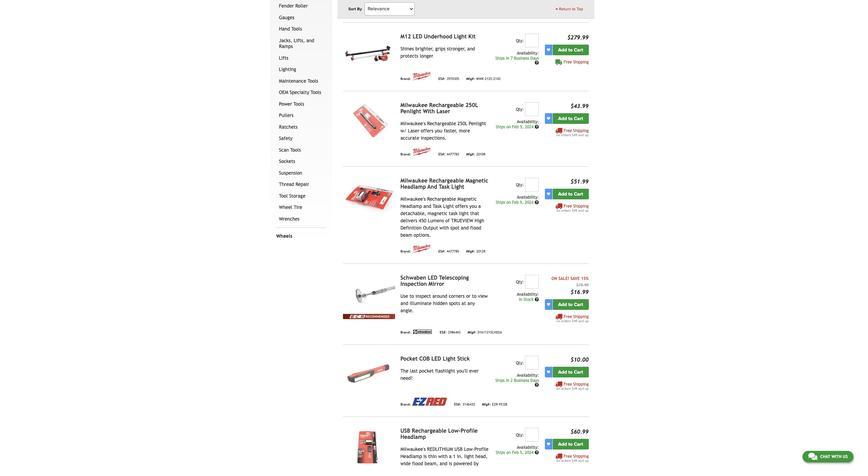 Task type: vqa. For each thing, say whether or not it's contained in the screenshot.


Task type: locate. For each thing, give the bounding box(es) containing it.
flood down high
[[471, 225, 482, 231]]

tools down the lighting link
[[308, 78, 319, 84]]

1 horizontal spatial laser
[[437, 108, 451, 115]]

5 add to cart from the top
[[559, 369, 584, 375]]

light inside the milwaukee's rechargeable magnetic headlamp and task light offers you a detachable, magnetic task light that delivers 450 lumens of trueview high definition output with spot and flood beam options.
[[444, 203, 454, 209]]

es#4477886 - 2115-21 - usb rechargeable low-profile headlamp - milwaukee's redlithium usb low-profile headlamp is thin with a 1 in. light head, wide flood beam, and is powered by redlithium&trade; usb and delivers 600-lumens of trueview&trade; high definition output - milwaukee - audi bmw volkswagen mercedes benz mini porsche image
[[343, 428, 395, 467]]

1 horizontal spatial penlight
[[469, 121, 487, 126]]

add to wish list image for $51.99
[[547, 192, 551, 196]]

1 milwaukee from the top
[[401, 102, 428, 108]]

1 horizontal spatial you
[[470, 203, 477, 209]]

up down $16.99
[[585, 319, 589, 323]]

add for $60.99
[[559, 441, 568, 447]]

$49 down $10.00
[[572, 387, 578, 391]]

2 question circle image from the top
[[535, 298, 539, 302]]

orders down $16.99
[[562, 319, 571, 323]]

led right the cob
[[432, 356, 442, 362]]

shipping for $60.99
[[574, 454, 589, 459]]

milwaukee's redlithium usb low-profile headlamp is thin with a 1 in. light head, wide flood beam, and is powered by redlithium™ usb and delivers 6
[[401, 447, 489, 468]]

laser up accurate
[[408, 128, 420, 133]]

4 $49 from the top
[[572, 387, 578, 391]]

1 vertical spatial 250l
[[458, 121, 468, 126]]

free for $51.99
[[564, 204, 573, 209]]

power tools
[[279, 101, 304, 107]]

orders down $51.99
[[562, 209, 571, 212]]

brand: for pocket cob led light stick
[[401, 403, 411, 407]]

free shipping on orders $49 and up for $51.99
[[557, 204, 589, 212]]

1 vertical spatial milwaukee
[[401, 177, 428, 184]]

add for $51.99
[[559, 191, 568, 197]]

rechargeable down es#: 4477783
[[430, 177, 464, 184]]

penlight left with
[[401, 108, 422, 115]]

1 days from the top
[[531, 56, 539, 61]]

2 milwaukee from the top
[[401, 177, 428, 184]]

4 availability: from the top
[[517, 292, 539, 297]]

1 vertical spatial low-
[[465, 447, 475, 452]]

1
[[454, 454, 456, 459]]

add to cart up free shipping
[[559, 47, 584, 53]]

add to cart button down $60.99
[[553, 439, 589, 450]]

milwaukee's inside milwaukee's rechargeable 250l penlight w/ laser offers you faster, more accurate inspections.
[[401, 121, 426, 126]]

offers inside milwaukee's rechargeable 250l penlight w/ laser offers you faster, more accurate inspections.
[[421, 128, 434, 133]]

1 vertical spatial is
[[449, 461, 453, 466]]

1 horizontal spatial a
[[479, 203, 481, 209]]

profile down 3146432
[[461, 428, 478, 434]]

by
[[474, 461, 479, 466]]

5 orders from the top
[[562, 459, 571, 463]]

1 milwaukee - corporate logo image from the top
[[413, 3, 432, 12]]

1 free from the top
[[564, 60, 573, 64]]

low-
[[449, 428, 461, 434], [465, 447, 475, 452]]

add to cart button down $10.00
[[553, 367, 589, 378]]

penlight for milwaukee rechargeable 250l penlight with laser
[[401, 108, 422, 115]]

2 headlamp from the top
[[401, 203, 422, 209]]

1 ships on feb 5, 2024 from the top
[[496, 125, 535, 129]]

shipping down $16.99
[[574, 314, 589, 319]]

profile inside milwaukee's redlithium usb low-profile headlamp is thin with a 1 in. light head, wide flood beam, and is powered by redlithium™ usb and delivers 6
[[475, 447, 489, 452]]

tools right specialty
[[311, 90, 322, 95]]

6 brand: from the top
[[401, 403, 411, 407]]

question circle image down ships in 2 business days
[[535, 383, 539, 387]]

0 vertical spatial offers
[[421, 128, 434, 133]]

1 vertical spatial light
[[465, 454, 474, 459]]

2 up from the top
[[585, 209, 589, 212]]

flashlight
[[436, 368, 456, 374]]

to down $51.99
[[569, 191, 573, 197]]

magnetic up that
[[458, 196, 477, 202]]

4 qty: from the top
[[516, 280, 524, 285]]

accurate
[[401, 135, 420, 141]]

2 vertical spatial usb
[[431, 468, 439, 468]]

specialty
[[290, 90, 310, 95]]

free down $60.99
[[564, 454, 573, 459]]

add to cart button down $16.99
[[553, 299, 589, 310]]

to down $60.99
[[569, 441, 573, 447]]

question circle image for $10.00
[[535, 383, 539, 387]]

task inside milwaukee rechargeable magnetic headlamp and task light
[[439, 184, 450, 190]]

orders for $60.99
[[562, 459, 571, 463]]

chat with us link
[[803, 451, 854, 463]]

milwaukee - corporate logo image down inspections.
[[413, 147, 432, 156]]

free for $43.99
[[564, 128, 573, 133]]

0 vertical spatial led
[[413, 33, 423, 40]]

shipping down $51.99
[[574, 204, 589, 209]]

2 vertical spatial question circle image
[[535, 383, 539, 387]]

add to cart button up free shipping
[[553, 45, 589, 55]]

add to wish list image
[[547, 117, 551, 120], [547, 192, 551, 196], [547, 443, 551, 446]]

free down $16.99
[[564, 314, 573, 319]]

mfg#: mwk-2125-21xc
[[467, 77, 502, 81]]

es#:
[[439, 77, 446, 81], [439, 153, 446, 156], [439, 250, 446, 254], [440, 331, 447, 335], [455, 403, 462, 407]]

3 milwaukee - corporate logo image from the top
[[413, 147, 432, 156]]

magnetic
[[428, 211, 448, 216]]

tools for scan tools
[[291, 147, 301, 153]]

0 vertical spatial task
[[439, 184, 450, 190]]

power
[[279, 101, 292, 107]]

3 add to wish list image from the top
[[547, 371, 551, 374]]

0 vertical spatial days
[[531, 56, 539, 61]]

3 add to cart button from the top
[[553, 189, 589, 199]]

$49 for $43.99
[[572, 133, 578, 137]]

business right 7
[[515, 56, 530, 61]]

2 vertical spatial 2024
[[525, 450, 534, 455]]

mfg#: for pocket cob led light stick
[[482, 403, 491, 407]]

mfg#: 2012r
[[467, 250, 486, 254]]

up down $43.99
[[585, 133, 589, 137]]

1 vertical spatial question circle image
[[535, 200, 539, 205]]

3 cart from the top
[[575, 191, 584, 197]]

free down $10.00
[[564, 382, 573, 387]]

pocket cob led light stick
[[401, 356, 470, 362]]

1 question circle image from the top
[[535, 61, 539, 65]]

ever
[[470, 368, 479, 374]]

add to wish list image
[[547, 48, 551, 52], [547, 303, 551, 306], [547, 371, 551, 374]]

1 vertical spatial profile
[[475, 447, 489, 452]]

2 add to cart from the top
[[559, 116, 584, 121]]

laser for w/
[[408, 128, 420, 133]]

0 horizontal spatial usb
[[401, 428, 411, 434]]

lifts
[[279, 55, 289, 61]]

free shipping on orders $49 and up down $10.00
[[557, 382, 589, 391]]

0 vertical spatial 250l
[[466, 102, 479, 108]]

orders for $43.99
[[562, 133, 571, 137]]

to down $16.99
[[569, 302, 573, 308]]

to right the or
[[472, 293, 477, 299]]

4 orders from the top
[[562, 387, 571, 391]]

1 feb from the top
[[513, 125, 519, 129]]

1 headlamp from the top
[[401, 184, 426, 190]]

ships for milwaukee rechargeable 250l penlight with laser
[[496, 125, 506, 129]]

1 horizontal spatial low-
[[465, 447, 475, 452]]

free shipping on orders $49 and up down $60.99
[[557, 454, 589, 463]]

1 vertical spatial laser
[[408, 128, 420, 133]]

usb rechargeable low-profile headlamp link
[[401, 428, 478, 440]]

6 add from the top
[[559, 441, 568, 447]]

milwaukee - corporate logo image down options.
[[413, 244, 432, 253]]

1 vertical spatial milwaukee's
[[401, 196, 426, 202]]

rechargeable for w/
[[428, 121, 457, 126]]

0 vertical spatial ships on feb 5, 2024
[[496, 125, 535, 129]]

free shipping on orders $49 and up down $51.99
[[557, 204, 589, 212]]

light up trueview
[[460, 211, 469, 216]]

1 vertical spatial add to wish list image
[[547, 192, 551, 196]]

1 vertical spatial offers
[[456, 203, 468, 209]]

cart down $16.99
[[575, 302, 584, 308]]

pocket cob led light stick link
[[401, 356, 470, 362]]

1 vertical spatial add to wish list image
[[547, 303, 551, 306]]

2 add to wish list image from the top
[[547, 192, 551, 196]]

250l inside milwaukee rechargeable 250l penlight with laser
[[466, 102, 479, 108]]

6 shipping from the top
[[574, 454, 589, 459]]

light left kit
[[454, 33, 467, 40]]

cart down $51.99
[[575, 191, 584, 197]]

$49 for $10.00
[[572, 387, 578, 391]]

add to cart button down $51.99
[[553, 189, 589, 199]]

2 in from the top
[[506, 378, 510, 383]]

with inside milwaukee's redlithium usb low-profile headlamp is thin with a 1 in. light head, wide flood beam, and is powered by redlithium™ usb and delivers 6
[[439, 454, 448, 459]]

es#3970305 - mwk-2125-21xc - m12 led underhood light kit - shines brighter, grips stronger, and protects longer - milwaukee - audi bmw volkswagen mercedes benz mini porsche image
[[343, 34, 395, 73]]

flood inside the milwaukee's rechargeable magnetic headlamp and task light offers you a detachable, magnetic task light that delivers 450 lumens of trueview high definition output with spot and flood beam options.
[[471, 225, 482, 231]]

milwaukee - corporate logo image for m12 led underhood light kit
[[413, 72, 432, 80]]

5 shipping from the top
[[574, 382, 589, 387]]

question circle image
[[535, 125, 539, 129], [535, 200, 539, 205], [535, 451, 539, 455]]

shipping down $10.00
[[574, 382, 589, 387]]

rechargeable inside milwaukee rechargeable 250l penlight with laser
[[430, 102, 464, 108]]

0 vertical spatial magnetic
[[466, 177, 489, 184]]

1 5, from the top
[[521, 125, 524, 129]]

orders down $43.99
[[562, 133, 571, 137]]

free down $279.99
[[564, 60, 573, 64]]

brand: down accurate
[[401, 153, 411, 156]]

milwaukee inside milwaukee rechargeable magnetic headlamp and task light
[[401, 177, 428, 184]]

light
[[460, 211, 469, 216], [465, 454, 474, 459]]

3 free from the top
[[564, 204, 573, 209]]

3 $49 from the top
[[572, 319, 578, 323]]

you inside the milwaukee's rechargeable magnetic headlamp and task light offers you a detachable, magnetic task light that delivers 450 lumens of trueview high definition output with spot and flood beam options.
[[470, 203, 477, 209]]

rechargeable inside milwaukee's rechargeable 250l penlight w/ laser offers you faster, more accurate inspections.
[[428, 121, 457, 126]]

magnetic inside the milwaukee's rechargeable magnetic headlamp and task light offers you a detachable, magnetic task light that delivers 450 lumens of trueview high definition output with spot and flood beam options.
[[458, 196, 477, 202]]

5 brand: from the top
[[401, 331, 411, 335]]

led right the m12
[[413, 33, 423, 40]]

0 vertical spatial question circle image
[[535, 125, 539, 129]]

ships for milwaukee rechargeable magnetic headlamp and task light
[[496, 200, 506, 205]]

1 vertical spatial usb
[[455, 447, 463, 452]]

light up flashlight in the right bottom of the page
[[443, 356, 456, 362]]

2 add from the top
[[559, 116, 568, 121]]

add for $279.99
[[559, 47, 568, 53]]

2 qty: from the top
[[516, 107, 524, 112]]

1 milwaukee's from the top
[[401, 121, 426, 126]]

4 headlamp from the top
[[401, 454, 422, 459]]

led inside schwaben led telescoping inspection mirror
[[428, 275, 438, 281]]

high
[[475, 218, 485, 223]]

1 in from the top
[[506, 56, 510, 61]]

0 horizontal spatial low-
[[449, 428, 461, 434]]

6 add to cart button from the top
[[553, 439, 589, 450]]

add to cart button
[[553, 45, 589, 55], [553, 113, 589, 124], [553, 189, 589, 199], [553, 299, 589, 310], [553, 367, 589, 378], [553, 439, 589, 450]]

low- up redlithium
[[449, 428, 461, 434]]

availability:
[[517, 51, 539, 56], [517, 119, 539, 124], [517, 195, 539, 200], [517, 292, 539, 297], [517, 373, 539, 378], [517, 445, 539, 450]]

2 feb from the top
[[513, 200, 519, 205]]

1 $49 from the top
[[572, 133, 578, 137]]

comments image
[[809, 452, 818, 461]]

cart for $279.99
[[575, 47, 584, 53]]

rechargeable up milwaukee's rechargeable 250l penlight w/ laser offers you faster, more accurate inspections.
[[430, 102, 464, 108]]

orders
[[562, 133, 571, 137], [562, 209, 571, 212], [562, 319, 571, 323], [562, 387, 571, 391], [562, 459, 571, 463]]

wrenches link
[[278, 213, 325, 225]]

usb up in. at the right of page
[[455, 447, 463, 452]]

magnetic down mfg#: 2010r
[[466, 177, 489, 184]]

es#: left 2986465
[[440, 331, 447, 335]]

2 availability: from the top
[[517, 119, 539, 124]]

mfg#: left mwk-
[[467, 77, 476, 81]]

safety link
[[278, 133, 325, 144]]

brand: down 'beam'
[[401, 250, 411, 254]]

rechargeable inside the milwaukee's rechargeable magnetic headlamp and task light offers you a detachable, magnetic task light that delivers 450 lumens of trueview high definition output with spot and flood beam options.
[[428, 196, 457, 202]]

0 horizontal spatial laser
[[408, 128, 420, 133]]

task
[[439, 184, 450, 190], [433, 203, 442, 209]]

4 milwaukee - corporate logo image from the top
[[413, 244, 432, 253]]

0 vertical spatial you
[[435, 128, 443, 133]]

a inside milwaukee's redlithium usb low-profile headlamp is thin with a 1 in. light head, wide flood beam, and is powered by redlithium™ usb and delivers 6
[[450, 454, 452, 459]]

milwaukee up w/
[[401, 102, 428, 108]]

headlamp inside milwaukee rechargeable magnetic headlamp and task light
[[401, 184, 426, 190]]

feb for milwaukee rechargeable magnetic headlamp and task light
[[513, 200, 519, 205]]

in
[[519, 297, 523, 302]]

3 availability: from the top
[[517, 195, 539, 200]]

schwaben
[[401, 275, 427, 281]]

up down $51.99
[[585, 209, 589, 212]]

thread repair link
[[278, 179, 325, 190]]

es#: for and
[[439, 250, 446, 254]]

m12 led underhood light kit
[[401, 33, 476, 40]]

4 free shipping on orders $49 and up from the top
[[557, 382, 589, 391]]

question circle image down ships in 7 business days
[[535, 61, 539, 65]]

None number field
[[526, 34, 539, 47], [526, 102, 539, 116], [526, 178, 539, 191], [526, 275, 539, 289], [526, 356, 539, 370], [526, 428, 539, 442], [526, 34, 539, 47], [526, 102, 539, 116], [526, 178, 539, 191], [526, 275, 539, 289], [526, 356, 539, 370], [526, 428, 539, 442]]

1 free shipping on orders $49 and up from the top
[[557, 128, 589, 137]]

mfg#: right 2986465
[[468, 331, 477, 335]]

$49 down $60.99
[[572, 459, 578, 463]]

0 vertical spatial feb
[[513, 125, 519, 129]]

rechargeable up redlithium
[[412, 428, 447, 434]]

in for stick
[[506, 378, 510, 383]]

1 vertical spatial 5,
[[521, 200, 524, 205]]

cart down $10.00
[[575, 369, 584, 375]]

0 horizontal spatial penlight
[[401, 108, 422, 115]]

corners
[[449, 293, 465, 299]]

0 horizontal spatial offers
[[421, 128, 434, 133]]

450
[[419, 218, 427, 223]]

$49 down $43.99
[[572, 133, 578, 137]]

1 vertical spatial days
[[531, 378, 539, 383]]

flood inside milwaukee's redlithium usb low-profile headlamp is thin with a 1 in. light head, wide flood beam, and is powered by redlithium™ usb and delivers 6
[[413, 461, 424, 466]]

rechargeable inside usb rechargeable low-profile headlamp
[[412, 428, 447, 434]]

add to cart down $16.99
[[559, 302, 584, 308]]

1 up from the top
[[585, 133, 589, 137]]

delivers
[[401, 218, 418, 223], [450, 468, 467, 468]]

add to wish list image for $10.00
[[547, 371, 551, 374]]

to for the add to cart button associated with $60.99
[[569, 441, 573, 447]]

milwaukee rechargeable 250l penlight with laser
[[401, 102, 479, 115]]

3 headlamp from the top
[[401, 434, 426, 440]]

4 cart from the top
[[575, 302, 584, 308]]

1 vertical spatial in
[[506, 378, 510, 383]]

1 vertical spatial delivers
[[450, 468, 467, 468]]

es#: 2986465
[[440, 331, 461, 335]]

brand: up the m12
[[401, 8, 411, 12]]

0 vertical spatial milwaukee's
[[401, 121, 426, 126]]

rechargeable up magnetic
[[428, 196, 457, 202]]

1 vertical spatial a
[[450, 454, 452, 459]]

2 vertical spatial feb
[[513, 450, 519, 455]]

laser inside milwaukee's rechargeable 250l penlight w/ laser offers you faster, more accurate inspections.
[[408, 128, 420, 133]]

2 brand: from the top
[[401, 77, 411, 81]]

0 vertical spatial penlight
[[401, 108, 422, 115]]

0 vertical spatial low-
[[449, 428, 461, 434]]

brand: left e-z red tools - corporate logo
[[401, 403, 411, 407]]

1 vertical spatial you
[[470, 203, 477, 209]]

1 vertical spatial feb
[[513, 200, 519, 205]]

milwaukee's for with
[[401, 121, 426, 126]]

1 vertical spatial question circle image
[[535, 298, 539, 302]]

add to cart for $60.99
[[559, 441, 584, 447]]

laser inside milwaukee rechargeable 250l penlight with laser
[[437, 108, 451, 115]]

days
[[531, 56, 539, 61], [531, 378, 539, 383]]

magnetic for milwaukee's rechargeable magnetic headlamp and task light offers you a detachable, magnetic task light that delivers 450 lumens of trueview high definition output with spot and flood beam options.
[[458, 196, 477, 202]]

3 add to cart from the top
[[559, 191, 584, 197]]

1 vertical spatial ships on feb 5, 2024
[[496, 200, 535, 205]]

es#: for mirror
[[440, 331, 447, 335]]

2 free from the top
[[564, 128, 573, 133]]

usb rechargeable low-profile headlamp
[[401, 428, 478, 440]]

tools for power tools
[[294, 101, 304, 107]]

add to cart button for $51.99
[[553, 189, 589, 199]]

2 vertical spatial ships on feb 5, 2024
[[496, 450, 535, 455]]

and inside use to inspect around corners or to view and illuminate hidden spots at any angle.
[[401, 301, 409, 306]]

suspension link
[[278, 167, 325, 179]]

250l inside milwaukee's rechargeable 250l penlight w/ laser offers you faster, more accurate inspections.
[[458, 121, 468, 126]]

shines
[[401, 46, 414, 51]]

2 orders from the top
[[562, 209, 571, 212]]

es#: left 4477783
[[439, 153, 446, 156]]

1 add to wish list image from the top
[[547, 48, 551, 52]]

rechargeable up faster,
[[428, 121, 457, 126]]

0 vertical spatial add to wish list image
[[547, 48, 551, 52]]

2 vertical spatial question circle image
[[535, 451, 539, 455]]

1 vertical spatial flood
[[413, 461, 424, 466]]

mfg#: for milwaukee rechargeable magnetic headlamp and task light
[[467, 250, 476, 254]]

orders for $51.99
[[562, 209, 571, 212]]

availability: for on sale!                         save 15%
[[517, 292, 539, 297]]

2 add to cart button from the top
[[553, 113, 589, 124]]

thread
[[279, 182, 294, 187]]

is left thin
[[424, 454, 427, 459]]

es#4477783 - 2010r - milwaukee rechargeable 250l penlight with laser - milwaukee's rechargeable 250l penlight w/ laser offers you faster, more accurate inspections. - milwaukee - audi bmw volkswagen mercedes benz mini porsche image
[[343, 102, 395, 141]]

profile up head,
[[475, 447, 489, 452]]

2 shipping from the top
[[574, 128, 589, 133]]

4 add from the top
[[559, 302, 568, 308]]

days for $279.99
[[531, 56, 539, 61]]

milwaukee rechargeable magnetic headlamp and task light link
[[401, 177, 489, 190]]

0 horizontal spatial flood
[[413, 461, 424, 466]]

rechargeable inside milwaukee rechargeable magnetic headlamp and task light
[[430, 177, 464, 184]]

cart down $60.99
[[575, 441, 584, 447]]

0 vertical spatial business
[[515, 56, 530, 61]]

in left 2
[[506, 378, 510, 383]]

1 availability: from the top
[[517, 51, 539, 56]]

2010r
[[477, 153, 486, 156]]

delivers inside milwaukee's redlithium usb low-profile headlamp is thin with a 1 in. light head, wide flood beam, and is powered by redlithium™ usb and delivers 6
[[450, 468, 467, 468]]

mfg#: 2010r
[[467, 153, 486, 156]]

1 vertical spatial penlight
[[469, 121, 487, 126]]

headlamp inside the milwaukee's rechargeable magnetic headlamp and task light offers you a detachable, magnetic task light that delivers 450 lumens of trueview high definition output with spot and flood beam options.
[[401, 203, 422, 209]]

2 days from the top
[[531, 378, 539, 383]]

0 vertical spatial usb
[[401, 428, 411, 434]]

0 vertical spatial question circle image
[[535, 61, 539, 65]]

chat
[[821, 455, 831, 459]]

2024 for $43.99
[[525, 125, 534, 129]]

milwaukee - corporate logo image
[[413, 3, 432, 12], [413, 72, 432, 80], [413, 147, 432, 156], [413, 244, 432, 253]]

2 vertical spatial add to wish list image
[[547, 371, 551, 374]]

penlight for milwaukee's rechargeable 250l penlight w/ laser offers you faster, more accurate inspections.
[[469, 121, 487, 126]]

1 vertical spatial task
[[433, 203, 442, 209]]

5 free shipping on orders $49 and up from the top
[[557, 454, 589, 463]]

up
[[585, 133, 589, 137], [585, 209, 589, 212], [585, 319, 589, 323], [585, 387, 589, 391], [585, 459, 589, 463]]

es#: for stick
[[455, 403, 462, 407]]

orders down $10.00
[[562, 387, 571, 391]]

brand: down protects
[[401, 77, 411, 81]]

6 add to cart from the top
[[559, 441, 584, 447]]

1 vertical spatial led
[[428, 275, 438, 281]]

jacks, lifts, and ramps
[[279, 38, 315, 49]]

us
[[844, 455, 849, 459]]

top
[[577, 7, 584, 11]]

magnetic inside milwaukee rechargeable magnetic headlamp and task light
[[466, 177, 489, 184]]

tools down oem specialty tools link
[[294, 101, 304, 107]]

5 availability: from the top
[[517, 373, 539, 378]]

add to cart down $10.00
[[559, 369, 584, 375]]

0 vertical spatial milwaukee
[[401, 102, 428, 108]]

2 cart from the top
[[575, 116, 584, 121]]

a inside the milwaukee's rechargeable magnetic headlamp and task light offers you a detachable, magnetic task light that delivers 450 lumens of trueview high definition output with spot and flood beam options.
[[479, 203, 481, 209]]

you up inspections.
[[435, 128, 443, 133]]

3 2024 from the top
[[525, 450, 534, 455]]

0 vertical spatial laser
[[437, 108, 451, 115]]

task inside the milwaukee's rechargeable magnetic headlamp and task light offers you a detachable, magnetic task light that delivers 450 lumens of trueview high definition output with spot and flood beam options.
[[433, 203, 442, 209]]

1 cart from the top
[[575, 47, 584, 53]]

add to cart for $43.99
[[559, 116, 584, 121]]

mfg#: ezr-pcob
[[482, 403, 508, 407]]

1 orders from the top
[[562, 133, 571, 137]]

21xc
[[494, 77, 502, 81]]

3 feb from the top
[[513, 450, 519, 455]]

qty: for m12 led underhood light kit
[[516, 38, 524, 43]]

$10.00
[[571, 357, 589, 363]]

2024
[[525, 125, 534, 129], [525, 200, 534, 205], [525, 450, 534, 455]]

shipping down $43.99
[[574, 128, 589, 133]]

0 vertical spatial 5,
[[521, 125, 524, 129]]

with
[[440, 225, 449, 231], [439, 454, 448, 459], [832, 455, 843, 459]]

0 vertical spatial a
[[479, 203, 481, 209]]

rechargeable for and
[[428, 196, 457, 202]]

4 up from the top
[[585, 387, 589, 391]]

0 horizontal spatial you
[[435, 128, 443, 133]]

5 add from the top
[[559, 369, 568, 375]]

with down of
[[440, 225, 449, 231]]

1 horizontal spatial offers
[[456, 203, 468, 209]]

magnetic
[[466, 177, 489, 184], [458, 196, 477, 202]]

in
[[506, 56, 510, 61], [506, 378, 510, 383]]

0 vertical spatial 2024
[[525, 125, 534, 129]]

1 add to wish list image from the top
[[547, 117, 551, 120]]

milwaukee's inside milwaukee's redlithium usb low-profile headlamp is thin with a 1 in. light head, wide flood beam, and is powered by redlithium™ usb and delivers 6
[[401, 447, 426, 452]]

schwaben - corporate logo image
[[413, 330, 433, 334]]

milwaukee - corporate logo image for milwaukee rechargeable magnetic headlamp and task light
[[413, 244, 432, 253]]

led right schwaben on the bottom left
[[428, 275, 438, 281]]

return to top
[[559, 7, 584, 11]]

add to wish list image for $43.99
[[547, 117, 551, 120]]

scan tools
[[279, 147, 301, 153]]

3 add from the top
[[559, 191, 568, 197]]

0 horizontal spatial delivers
[[401, 218, 418, 223]]

add to cart down $43.99
[[559, 116, 584, 121]]

5 cart from the top
[[575, 369, 584, 375]]

ships for pocket cob led light stick
[[496, 378, 505, 383]]

0 horizontal spatial a
[[450, 454, 452, 459]]

4 free from the top
[[564, 314, 573, 319]]

up for $10.00
[[585, 387, 589, 391]]

add to cart down $60.99
[[559, 441, 584, 447]]

milwaukee's up detachable,
[[401, 196, 426, 202]]

2 business from the top
[[515, 378, 530, 383]]

penlight inside milwaukee's rechargeable 250l penlight w/ laser offers you faster, more accurate inspections.
[[469, 121, 487, 126]]

5 qty: from the top
[[516, 361, 524, 366]]

a for low-
[[450, 454, 452, 459]]

2024 for $51.99
[[525, 200, 534, 205]]

3 shipping from the top
[[574, 204, 589, 209]]

$49 for $60.99
[[572, 459, 578, 463]]

2 vertical spatial add to wish list image
[[547, 443, 551, 446]]

penlight inside milwaukee rechargeable 250l penlight with laser
[[401, 108, 422, 115]]

1 vertical spatial 2024
[[525, 200, 534, 205]]

a for magnetic
[[479, 203, 481, 209]]

m12 led underhood light kit link
[[401, 33, 476, 40]]

2 vertical spatial 5,
[[521, 450, 524, 455]]

milwaukee's inside the milwaukee's rechargeable magnetic headlamp and task light offers you a detachable, magnetic task light that delivers 450 lumens of trueview high definition output with spot and flood beam options.
[[401, 196, 426, 202]]

0 vertical spatial flood
[[471, 225, 482, 231]]

0 vertical spatial is
[[424, 454, 427, 459]]

with inside 'link'
[[832, 455, 843, 459]]

offers up inspections.
[[421, 128, 434, 133]]

to down $10.00
[[569, 369, 573, 375]]

0 vertical spatial light
[[460, 211, 469, 216]]

ratchets
[[279, 124, 298, 130]]

1 horizontal spatial flood
[[471, 225, 482, 231]]

milwaukee's rechargeable magnetic headlamp and task light offers you a detachable, magnetic task light that delivers 450 lumens of trueview high definition output with spot and flood beam options.
[[401, 196, 485, 238]]

$49 down $16.99
[[572, 319, 578, 323]]

tools for hand tools
[[292, 26, 302, 32]]

1 vertical spatial magnetic
[[458, 196, 477, 202]]

3 qty: from the top
[[516, 183, 524, 187]]

1 vertical spatial business
[[515, 378, 530, 383]]

and inside "shines brighter, grips stronger, and protects longer"
[[468, 46, 476, 51]]

tools up lifts,
[[292, 26, 302, 32]]

tools for maintenance tools
[[308, 78, 319, 84]]

2 vertical spatial milwaukee's
[[401, 447, 426, 452]]

milwaukee - corporate logo image down longer
[[413, 72, 432, 80]]

to for $51.99 the add to cart button
[[569, 191, 573, 197]]

free shipping on orders $49 and up
[[557, 128, 589, 137], [557, 204, 589, 212], [557, 314, 589, 323], [557, 382, 589, 391], [557, 454, 589, 463]]

es#: left 3970305
[[439, 77, 446, 81]]

tools right scan
[[291, 147, 301, 153]]

days for $10.00
[[531, 378, 539, 383]]

ramps
[[279, 44, 293, 49]]

1 horizontal spatial delivers
[[450, 468, 467, 468]]

qty: for pocket cob led light stick
[[516, 361, 524, 366]]

hand tools link
[[278, 23, 325, 35]]

0 vertical spatial profile
[[461, 428, 478, 434]]

2 free shipping on orders $49 and up from the top
[[557, 204, 589, 212]]

1 add to cart from the top
[[559, 47, 584, 53]]

free
[[564, 60, 573, 64], [564, 128, 573, 133], [564, 204, 573, 209], [564, 314, 573, 319], [564, 382, 573, 387], [564, 454, 573, 459]]

flood up redlithium™ at the left of the page
[[413, 461, 424, 466]]

question circle image
[[535, 61, 539, 65], [535, 298, 539, 302], [535, 383, 539, 387]]

and inside jacks, lifts, and ramps
[[307, 38, 315, 43]]

0 vertical spatial delivers
[[401, 218, 418, 223]]

a left 1
[[450, 454, 452, 459]]

3 question circle image from the top
[[535, 383, 539, 387]]

thin
[[429, 454, 437, 459]]

trueview
[[452, 218, 474, 223]]

pullers
[[279, 113, 294, 118]]

and
[[428, 184, 438, 190]]

orders for $10.00
[[562, 387, 571, 391]]

question circle image right stock
[[535, 298, 539, 302]]

rechargeable for and
[[430, 177, 464, 184]]

usb down beam,
[[431, 468, 439, 468]]

5 add to cart button from the top
[[553, 367, 589, 378]]

0 vertical spatial in
[[506, 56, 510, 61]]

oem
[[279, 90, 289, 95]]

free down $51.99
[[564, 204, 573, 209]]

ships on feb 5, 2024 for milwaukee rechargeable magnetic headlamp and task light
[[496, 200, 535, 205]]

2 $49 from the top
[[572, 209, 578, 212]]

cart down $43.99
[[575, 116, 584, 121]]

4 brand: from the top
[[401, 250, 411, 254]]

6 qty: from the top
[[516, 433, 524, 438]]

2 question circle image from the top
[[535, 200, 539, 205]]

roller
[[296, 3, 308, 9]]

pocket
[[420, 368, 434, 374]]

3 add to wish list image from the top
[[547, 443, 551, 446]]

mfg#: left ezr-
[[482, 403, 491, 407]]

w/
[[401, 128, 407, 133]]

3 question circle image from the top
[[535, 451, 539, 455]]

3 5, from the top
[[521, 450, 524, 455]]

to
[[573, 7, 576, 11], [569, 47, 573, 53], [569, 116, 573, 121], [569, 191, 573, 197], [410, 293, 414, 299], [472, 293, 477, 299], [569, 302, 573, 308], [569, 369, 573, 375], [569, 441, 573, 447]]

brand: left schwaben - corporate logo
[[401, 331, 411, 335]]

to for the add to cart button related to $43.99
[[569, 116, 573, 121]]

milwaukee inside milwaukee rechargeable 250l penlight with laser
[[401, 102, 428, 108]]

3 brand: from the top
[[401, 153, 411, 156]]

mfg#: left 2012r
[[467, 250, 476, 254]]

mfg#: for m12 led underhood light kit
[[467, 77, 476, 81]]

0 vertical spatial add to wish list image
[[547, 117, 551, 120]]

light up task
[[444, 203, 454, 209]]



Task type: describe. For each thing, give the bounding box(es) containing it.
in for kit
[[506, 56, 510, 61]]

shipping for $43.99
[[574, 128, 589, 133]]

add to cart for $279.99
[[559, 47, 584, 53]]

rechargeable for with
[[430, 102, 464, 108]]

availability: for $279.99
[[517, 51, 539, 56]]

add to cart button for $60.99
[[553, 439, 589, 450]]

sockets
[[279, 159, 295, 164]]

question circle image for $43.99
[[535, 125, 539, 129]]

profile inside usb rechargeable low-profile headlamp
[[461, 428, 478, 434]]

brighter,
[[416, 46, 434, 51]]

tool
[[279, 193, 288, 199]]

2 horizontal spatial usb
[[455, 447, 463, 452]]

led for underhood
[[413, 33, 423, 40]]

pocket
[[401, 356, 418, 362]]

brand: for schwaben led telescoping inspection mirror
[[401, 331, 411, 335]]

free for $10.00
[[564, 382, 573, 387]]

light inside milwaukee's redlithium usb low-profile headlamp is thin with a 1 in. light head, wide flood beam, and is powered by redlithium™ usb and delivers 6
[[465, 454, 474, 459]]

milwaukee rechargeable magnetic headlamp and task light
[[401, 177, 489, 190]]

3 orders from the top
[[562, 319, 571, 323]]

scan tools link
[[278, 144, 325, 156]]

scan
[[279, 147, 289, 153]]

$51.99
[[571, 178, 589, 185]]

the
[[401, 368, 409, 374]]

4 add to cart from the top
[[559, 302, 584, 308]]

cob
[[420, 356, 430, 362]]

around
[[433, 293, 448, 299]]

low- inside usb rechargeable low-profile headlamp
[[449, 428, 461, 434]]

ecs tuning recommends this product. image
[[343, 314, 395, 319]]

shipping for $10.00
[[574, 382, 589, 387]]

2125-
[[485, 77, 494, 81]]

question circle image for on sale!                         save 15%
[[535, 298, 539, 302]]

milwaukee for headlamp
[[401, 177, 428, 184]]

es#: for with
[[439, 153, 446, 156]]

jacks, lifts, and ramps link
[[278, 35, 325, 52]]

es#: 4477783
[[439, 153, 460, 156]]

add to cart button for $279.99
[[553, 45, 589, 55]]

storage
[[289, 193, 306, 199]]

offers inside the milwaukee's rechargeable magnetic headlamp and task light offers you a detachable, magnetic task light that delivers 450 lumens of trueview high definition output with spot and flood beam options.
[[456, 203, 468, 209]]

availability: for $51.99
[[517, 195, 539, 200]]

underhood
[[424, 33, 453, 40]]

4477783
[[447, 153, 460, 156]]

up for $60.99
[[585, 459, 589, 463]]

1 horizontal spatial usb
[[431, 468, 439, 468]]

cart for $43.99
[[575, 116, 584, 121]]

kit
[[469, 33, 476, 40]]

headlamp inside usb rechargeable low-profile headlamp
[[401, 434, 426, 440]]

250l for milwaukee rechargeable 250l penlight with laser
[[466, 102, 479, 108]]

headlamp inside milwaukee's redlithium usb low-profile headlamp is thin with a 1 in. light head, wide flood beam, and is powered by redlithium™ usb and delivers 6
[[401, 454, 422, 459]]

qty: for schwaben led telescoping inspection mirror
[[516, 280, 524, 285]]

brand: for milwaukee rechargeable 250l penlight with laser
[[401, 153, 411, 156]]

hand tools
[[279, 26, 302, 32]]

15%
[[582, 276, 589, 281]]

oem specialty tools
[[279, 90, 322, 95]]

to for $279.99 the add to cart button
[[569, 47, 573, 53]]

add for $10.00
[[559, 369, 568, 375]]

milwaukee for penlight
[[401, 102, 428, 108]]

3 ships on feb 5, 2024 from the top
[[496, 450, 535, 455]]

1 horizontal spatial is
[[449, 461, 453, 466]]

with inside the milwaukee's rechargeable magnetic headlamp and task light offers you a detachable, magnetic task light that delivers 450 lumens of trueview high definition output with spot and flood beam options.
[[440, 225, 449, 231]]

you inside milwaukee's rechargeable 250l penlight w/ laser offers you faster, more accurate inspections.
[[435, 128, 443, 133]]

brand: for milwaukee rechargeable magnetic headlamp and task light
[[401, 250, 411, 254]]

availability: for $43.99
[[517, 119, 539, 124]]

return
[[560, 7, 572, 11]]

return to top link
[[556, 6, 584, 12]]

beam,
[[425, 461, 439, 466]]

sort by
[[349, 7, 362, 11]]

4 shipping from the top
[[574, 314, 589, 319]]

hand
[[279, 26, 290, 32]]

milwaukee's for and
[[401, 196, 426, 202]]

cart for $60.99
[[575, 441, 584, 447]]

on
[[552, 276, 558, 281]]

last
[[410, 368, 418, 374]]

qty: for milwaukee rechargeable magnetic headlamp and task light
[[516, 183, 524, 187]]

to right use
[[410, 293, 414, 299]]

power tools link
[[278, 98, 325, 110]]

wrenches
[[279, 216, 300, 222]]

4477785
[[447, 250, 460, 254]]

es#3146432 - ezr-pcob - pocket cob led light stick - the last pocket flashlight you'll ever need! - e-z red tools - audi bmw volkswagen mercedes benz mini porsche image
[[343, 356, 395, 395]]

use to inspect around corners or to view and illuminate hidden spots at any angle.
[[401, 293, 488, 313]]

milwaukee's for headlamp
[[401, 447, 426, 452]]

mwk-
[[477, 77, 485, 81]]

task
[[449, 211, 458, 216]]

milwaukee rechargeable 250l penlight with laser link
[[401, 102, 479, 115]]

250l for milwaukee's rechargeable 250l penlight w/ laser offers you faster, more accurate inspections.
[[458, 121, 468, 126]]

stock
[[524, 297, 534, 302]]

qty: for milwaukee rechargeable 250l penlight with laser
[[516, 107, 524, 112]]

sort
[[349, 7, 356, 11]]

$49 for $51.99
[[572, 209, 578, 212]]

5, for milwaukee rechargeable 250l penlight with laser
[[521, 125, 524, 129]]

es#: 3146432
[[455, 403, 476, 407]]

the last pocket flashlight you'll ever need!
[[401, 368, 479, 381]]

longer
[[420, 53, 434, 59]]

3970305
[[447, 77, 460, 81]]

faster,
[[444, 128, 458, 133]]

oem specialty tools link
[[278, 87, 325, 98]]

hidden
[[433, 301, 448, 306]]

add for $43.99
[[559, 116, 568, 121]]

to left the top
[[573, 7, 576, 11]]

caret up image
[[556, 7, 559, 11]]

beam
[[401, 232, 413, 238]]

add to cart for $10.00
[[559, 369, 584, 375]]

milwaukee's rechargeable 250l penlight w/ laser offers you faster, more accurate inspections.
[[401, 121, 487, 141]]

angle.
[[401, 308, 414, 313]]

inspect
[[416, 293, 431, 299]]

2 vertical spatial led
[[432, 356, 442, 362]]

lifts,
[[294, 38, 305, 43]]

on sale!                         save 15% $19.99 $16.99
[[552, 276, 589, 295]]

cart for $51.99
[[575, 191, 584, 197]]

es#4477785 - 2012r - milwaukee rechargeable magnetic headlamp and task light - milwaukee's rechargeable magnetic headlamp and task light offers you a detachable, magnetic task light that delivers 450 lumens of trueview high definition output with spot and flood beam options. - milwaukee - audi bmw volkswagen mercedes benz mini porsche image
[[343, 178, 395, 217]]

shipping for $51.99
[[574, 204, 589, 209]]

light inside the milwaukee's rechargeable magnetic headlamp and task light offers you a detachable, magnetic task light that delivers 450 lumens of trueview high definition output with spot and flood beam options.
[[460, 211, 469, 216]]

1 shipping from the top
[[574, 60, 589, 64]]

maintenance tools link
[[278, 75, 325, 87]]

add to cart button for $10.00
[[553, 367, 589, 378]]

usb inside usb rechargeable low-profile headlamp
[[401, 428, 411, 434]]

question circle image for $279.99
[[535, 61, 539, 65]]

mfg#: for milwaukee rechargeable 250l penlight with laser
[[467, 153, 476, 156]]

light inside milwaukee rechargeable magnetic headlamp and task light
[[452, 184, 465, 190]]

ships in 2 business days
[[496, 378, 539, 383]]

ships for m12 led underhood light kit
[[496, 56, 505, 61]]

by
[[357, 7, 362, 11]]

pcob
[[500, 403, 508, 407]]

1 brand: from the top
[[401, 8, 411, 12]]

wheel
[[279, 205, 293, 210]]

up for $43.99
[[585, 133, 589, 137]]

led for telescoping
[[428, 275, 438, 281]]

tools subcategories element
[[277, 0, 326, 228]]

free for $60.99
[[564, 454, 573, 459]]

$43.99
[[571, 103, 589, 109]]

free shipping on orders $49 and up for $43.99
[[557, 128, 589, 137]]

fender roller
[[279, 3, 308, 9]]

es#: for kit
[[439, 77, 446, 81]]

es#2986465 - 0161121sch02a - schwaben led telescoping inspection mirror  - use to inspect around corners or to view and illuminate hidden spots at any angle. - schwaben - audi bmw volkswagen mercedes benz mini porsche image
[[343, 275, 395, 314]]

2 add to wish list image from the top
[[547, 303, 551, 306]]

output
[[424, 225, 439, 231]]

milwaukee - corporate logo image for milwaukee rechargeable 250l penlight with laser
[[413, 147, 432, 156]]

spot
[[451, 225, 460, 231]]

3146432
[[463, 403, 476, 407]]

low- inside milwaukee's redlithium usb low-profile headlamp is thin with a 1 in. light head, wide flood beam, and is powered by redlithium™ usb and delivers 6
[[465, 447, 475, 452]]

delivers inside the milwaukee's rechargeable magnetic headlamp and task light offers you a detachable, magnetic task light that delivers 450 lumens of trueview high definition output with spot and flood beam options.
[[401, 218, 418, 223]]

e-z red tools - corporate logo image
[[413, 397, 448, 406]]

5, for milwaukee rechargeable magnetic headlamp and task light
[[521, 200, 524, 205]]

2
[[511, 378, 513, 383]]

6 availability: from the top
[[517, 445, 539, 450]]

wheels
[[277, 234, 293, 239]]

spots
[[450, 301, 461, 306]]

grips
[[436, 46, 446, 51]]

4 add to cart button from the top
[[553, 299, 589, 310]]

tire
[[294, 205, 302, 210]]

telescoping
[[440, 275, 469, 281]]

$60.99
[[571, 429, 589, 435]]

stronger,
[[447, 46, 466, 51]]

3 up from the top
[[585, 319, 589, 323]]

safety
[[279, 136, 293, 141]]

stick
[[458, 356, 470, 362]]

3 free shipping on orders $49 and up from the top
[[557, 314, 589, 323]]

rechargeable for headlamp
[[412, 428, 447, 434]]

inspection
[[401, 281, 427, 287]]

lumens
[[428, 218, 444, 223]]

0 horizontal spatial is
[[424, 454, 427, 459]]

ships on feb 5, 2024 for milwaukee rechargeable 250l penlight with laser
[[496, 125, 535, 129]]

redlithium
[[428, 447, 454, 452]]

add to cart button for $43.99
[[553, 113, 589, 124]]

gauges
[[279, 15, 295, 20]]

up for $51.99
[[585, 209, 589, 212]]

wheels link
[[275, 231, 325, 242]]

jacks,
[[279, 38, 293, 43]]

maintenance
[[279, 78, 307, 84]]

to for third the add to cart button from the bottom of the page
[[569, 302, 573, 308]]

free shipping on orders $49 and up for $10.00
[[557, 382, 589, 391]]

cart for $10.00
[[575, 369, 584, 375]]

business for $10.00
[[515, 378, 530, 383]]

view
[[478, 293, 488, 299]]

suspension
[[279, 170, 303, 176]]

any
[[468, 301, 475, 306]]

head,
[[476, 454, 488, 459]]

add to wish list image for $279.99
[[547, 48, 551, 52]]

ships in 7 business days
[[496, 56, 539, 61]]

feb for milwaukee rechargeable 250l penlight with laser
[[513, 125, 519, 129]]

question circle image for $51.99
[[535, 200, 539, 205]]

ezr-
[[493, 403, 500, 407]]



